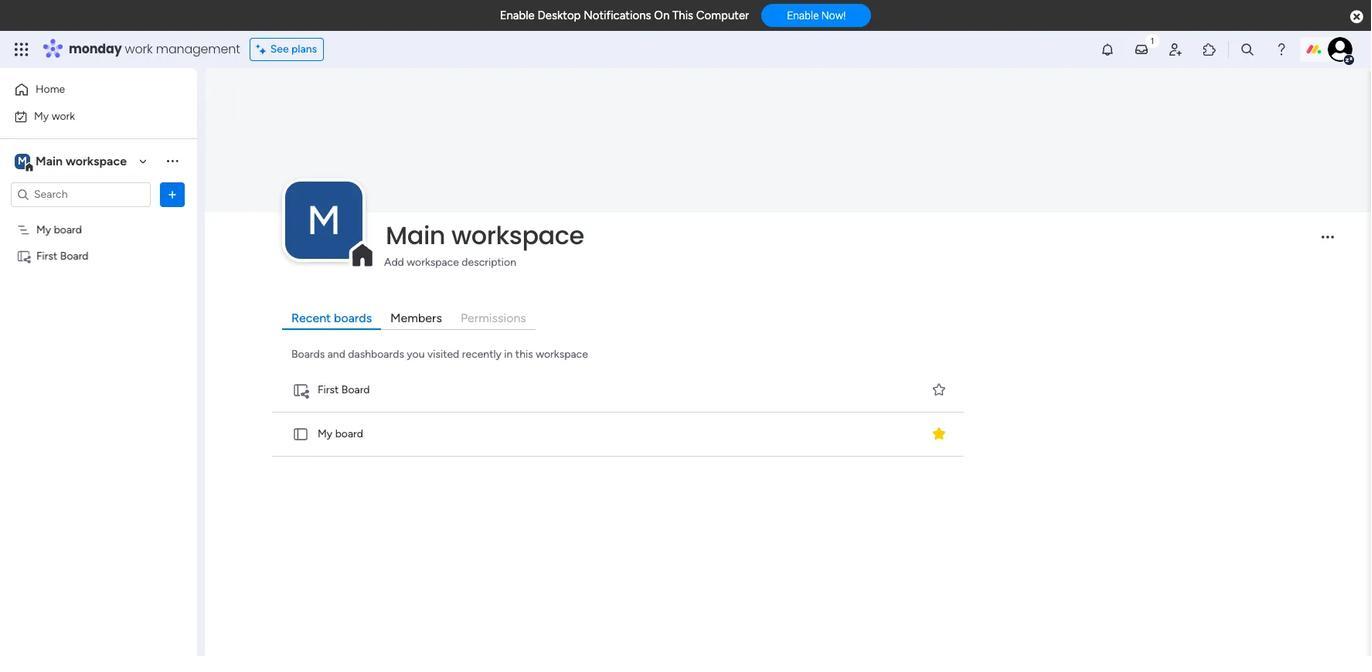 Task type: describe. For each thing, give the bounding box(es) containing it.
my work button
[[9, 104, 166, 129]]

enable now!
[[787, 9, 846, 22]]

workspace up description
[[451, 218, 584, 253]]

home
[[36, 83, 65, 96]]

shareable board image
[[16, 249, 31, 263]]

invite members image
[[1168, 42, 1183, 57]]

recently
[[462, 348, 502, 361]]

workspace image
[[285, 181, 363, 259]]

plans
[[291, 43, 317, 56]]

Main workspace field
[[382, 218, 1309, 253]]

boards
[[291, 348, 325, 361]]

Search in workspace field
[[32, 186, 129, 203]]

workspace selection element
[[15, 152, 129, 172]]

work for my
[[52, 109, 75, 123]]

visited
[[427, 348, 459, 361]]

board inside 'list box'
[[54, 223, 82, 236]]

enable for enable desktop notifications on this computer
[[500, 9, 535, 22]]

jacob simon image
[[1328, 37, 1353, 62]]

inbox image
[[1134, 42, 1149, 57]]

add workspace description
[[384, 256, 516, 269]]

notifications image
[[1100, 42, 1115, 57]]

my inside "button"
[[34, 109, 49, 123]]

description
[[462, 256, 516, 269]]

see plans button
[[249, 38, 324, 61]]

computer
[[696, 9, 749, 22]]

v2 ellipsis image
[[1322, 236, 1334, 249]]

in
[[504, 348, 513, 361]]

enable desktop notifications on this computer
[[500, 9, 749, 22]]

add
[[384, 256, 404, 269]]

notifications
[[584, 9, 651, 22]]

board for shareable board icon
[[60, 249, 89, 262]]

my inside 'list box'
[[36, 223, 51, 236]]

help image
[[1274, 42, 1289, 57]]

shareable board image
[[292, 382, 309, 399]]

my board inside 'list box'
[[36, 223, 82, 236]]

my work
[[34, 109, 75, 123]]

boards and dashboards you visited recently in this workspace
[[291, 348, 588, 361]]

enable for enable now!
[[787, 9, 819, 22]]

add to favorites image
[[932, 382, 947, 398]]

list box containing my board
[[0, 213, 197, 478]]



Task type: locate. For each thing, give the bounding box(es) containing it.
1 vertical spatial main
[[386, 218, 445, 253]]

board down 'search in workspace' field
[[54, 223, 82, 236]]

see
[[270, 43, 289, 56]]

board
[[60, 249, 89, 262], [342, 384, 370, 397]]

dapulse close image
[[1350, 9, 1364, 25]]

1 horizontal spatial m
[[307, 196, 341, 244]]

first board right shareable board icon
[[36, 249, 89, 262]]

1 horizontal spatial main workspace
[[386, 218, 584, 253]]

2 vertical spatial my
[[318, 428, 333, 441]]

main workspace
[[36, 153, 127, 168], [386, 218, 584, 253]]

1 vertical spatial first
[[318, 384, 339, 397]]

workspace right add
[[407, 256, 459, 269]]

first for shareable board image
[[318, 384, 339, 397]]

1 horizontal spatial main
[[386, 218, 445, 253]]

1 vertical spatial work
[[52, 109, 75, 123]]

my board link
[[269, 413, 967, 457]]

0 vertical spatial my board
[[36, 223, 82, 236]]

main
[[36, 153, 63, 168], [386, 218, 445, 253]]

enable left now!
[[787, 9, 819, 22]]

option
[[0, 216, 197, 219]]

my down home
[[34, 109, 49, 123]]

board inside quick search results list box
[[342, 384, 370, 397]]

1 horizontal spatial first board
[[318, 384, 370, 397]]

options image
[[165, 187, 180, 202]]

main inside "workspace selection" element
[[36, 153, 63, 168]]

1 horizontal spatial first
[[318, 384, 339, 397]]

boards
[[334, 311, 372, 325]]

1 vertical spatial board
[[342, 384, 370, 397]]

1 horizontal spatial board
[[335, 428, 363, 441]]

my board inside quick search results list box
[[318, 428, 363, 441]]

m inside workspace image
[[307, 196, 341, 244]]

1 horizontal spatial work
[[125, 40, 153, 58]]

work down home
[[52, 109, 75, 123]]

permissions
[[461, 311, 526, 325]]

1 vertical spatial m
[[307, 196, 341, 244]]

0 horizontal spatial main workspace
[[36, 153, 127, 168]]

0 vertical spatial m
[[18, 154, 27, 167]]

home button
[[9, 77, 166, 102]]

m inside workspace icon
[[18, 154, 27, 167]]

0 vertical spatial main workspace
[[36, 153, 127, 168]]

recent boards
[[291, 311, 372, 325]]

1 horizontal spatial enable
[[787, 9, 819, 22]]

main right workspace icon
[[36, 153, 63, 168]]

1 vertical spatial my
[[36, 223, 51, 236]]

this
[[515, 348, 533, 361]]

this
[[672, 9, 693, 22]]

work for monday
[[125, 40, 153, 58]]

first right shareable board image
[[318, 384, 339, 397]]

work right monday
[[125, 40, 153, 58]]

enable inside 'button'
[[787, 9, 819, 22]]

main workspace inside "workspace selection" element
[[36, 153, 127, 168]]

board inside my board link
[[335, 428, 363, 441]]

first board for shareable board image
[[318, 384, 370, 397]]

0 horizontal spatial my board
[[36, 223, 82, 236]]

desktop
[[538, 9, 581, 22]]

board right public board image
[[335, 428, 363, 441]]

first right shareable board icon
[[36, 249, 58, 262]]

first for shareable board icon
[[36, 249, 58, 262]]

first
[[36, 249, 58, 262], [318, 384, 339, 397]]

0 vertical spatial main
[[36, 153, 63, 168]]

first board
[[36, 249, 89, 262], [318, 384, 370, 397]]

work
[[125, 40, 153, 58], [52, 109, 75, 123]]

first board down the and
[[318, 384, 370, 397]]

1 horizontal spatial board
[[342, 384, 370, 397]]

0 vertical spatial work
[[125, 40, 153, 58]]

1 vertical spatial board
[[335, 428, 363, 441]]

0 horizontal spatial m
[[18, 154, 27, 167]]

0 vertical spatial board
[[54, 223, 82, 236]]

management
[[156, 40, 240, 58]]

0 vertical spatial board
[[60, 249, 89, 262]]

0 horizontal spatial work
[[52, 109, 75, 123]]

my inside quick search results list box
[[318, 428, 333, 441]]

first board inside 'list box'
[[36, 249, 89, 262]]

0 vertical spatial my
[[34, 109, 49, 123]]

search everything image
[[1240, 42, 1255, 57]]

main workspace up 'search in workspace' field
[[36, 153, 127, 168]]

and
[[328, 348, 345, 361]]

m for workspace image
[[307, 196, 341, 244]]

work inside my work "button"
[[52, 109, 75, 123]]

0 horizontal spatial board
[[60, 249, 89, 262]]

workspace options image
[[165, 153, 180, 169]]

monday
[[69, 40, 122, 58]]

0 horizontal spatial board
[[54, 223, 82, 236]]

first board for shareable board icon
[[36, 249, 89, 262]]

enable left the desktop
[[500, 9, 535, 22]]

first inside first board link
[[318, 384, 339, 397]]

quick search results list box
[[269, 369, 969, 457]]

board down the and
[[342, 384, 370, 397]]

0 vertical spatial first board
[[36, 249, 89, 262]]

my down 'search in workspace' field
[[36, 223, 51, 236]]

m for workspace icon
[[18, 154, 27, 167]]

first board inside quick search results list box
[[318, 384, 370, 397]]

first board link
[[269, 369, 967, 413]]

see plans
[[270, 43, 317, 56]]

my board down 'search in workspace' field
[[36, 223, 82, 236]]

0 vertical spatial first
[[36, 249, 58, 262]]

board
[[54, 223, 82, 236], [335, 428, 363, 441]]

first inside 'list box'
[[36, 249, 58, 262]]

my board right public board image
[[318, 428, 363, 441]]

my board
[[36, 223, 82, 236], [318, 428, 363, 441]]

enable now! button
[[762, 4, 871, 27]]

enable
[[500, 9, 535, 22], [787, 9, 819, 22]]

1 image
[[1146, 32, 1159, 49]]

1 vertical spatial main workspace
[[386, 218, 584, 253]]

workspace
[[66, 153, 127, 168], [451, 218, 584, 253], [407, 256, 459, 269], [536, 348, 588, 361]]

board right shareable board icon
[[60, 249, 89, 262]]

now!
[[822, 9, 846, 22]]

1 horizontal spatial my board
[[318, 428, 363, 441]]

workspace image
[[15, 153, 30, 170]]

on
[[654, 9, 670, 22]]

monday work management
[[69, 40, 240, 58]]

recent
[[291, 311, 331, 325]]

1 vertical spatial my board
[[318, 428, 363, 441]]

my
[[34, 109, 49, 123], [36, 223, 51, 236], [318, 428, 333, 441]]

dashboards
[[348, 348, 404, 361]]

0 horizontal spatial main
[[36, 153, 63, 168]]

workspace up 'search in workspace' field
[[66, 153, 127, 168]]

board for shareable board image
[[342, 384, 370, 397]]

m
[[18, 154, 27, 167], [307, 196, 341, 244]]

0 horizontal spatial first
[[36, 249, 58, 262]]

1 vertical spatial first board
[[318, 384, 370, 397]]

main up add
[[386, 218, 445, 253]]

0 horizontal spatial first board
[[36, 249, 89, 262]]

my right public board image
[[318, 428, 333, 441]]

select product image
[[14, 42, 29, 57]]

board inside 'list box'
[[60, 249, 89, 262]]

public board image
[[292, 426, 309, 443]]

you
[[407, 348, 425, 361]]

list box
[[0, 213, 197, 478]]

apps image
[[1202, 42, 1217, 57]]

0 horizontal spatial enable
[[500, 9, 535, 22]]

remove from favorites image
[[932, 426, 947, 442]]

workspace right this
[[536, 348, 588, 361]]

members
[[390, 311, 442, 325]]

m button
[[285, 181, 363, 259]]

main workspace up description
[[386, 218, 584, 253]]



Task type: vqa. For each thing, say whether or not it's contained in the screenshot.
1st remove from favorites "image" from the top
no



